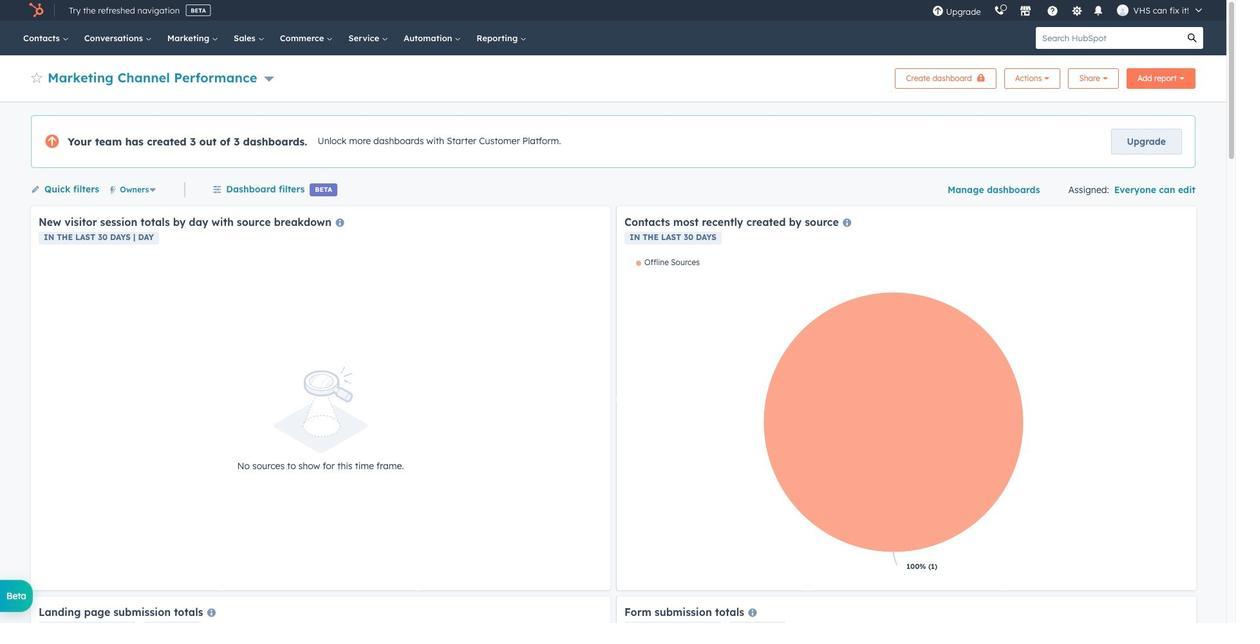 Task type: vqa. For each thing, say whether or not it's contained in the screenshot.
Interactive chart image at the right of the page
yes



Task type: locate. For each thing, give the bounding box(es) containing it.
contacts most recently created by source element
[[617, 207, 1197, 591]]

Search HubSpot search field
[[1036, 27, 1182, 49]]

marketplaces image
[[1020, 6, 1031, 17]]

interactive chart image
[[625, 258, 1189, 583]]

new visitor session totals by day with source breakdown element
[[31, 207, 611, 591]]

form submission totals element
[[617, 597, 1197, 623]]

menu
[[926, 0, 1211, 21]]

banner
[[31, 64, 1196, 89]]



Task type: describe. For each thing, give the bounding box(es) containing it.
toggle series visibility region
[[636, 258, 700, 267]]

landing page submission totals element
[[31, 597, 611, 623]]

jer mill image
[[1117, 5, 1129, 16]]



